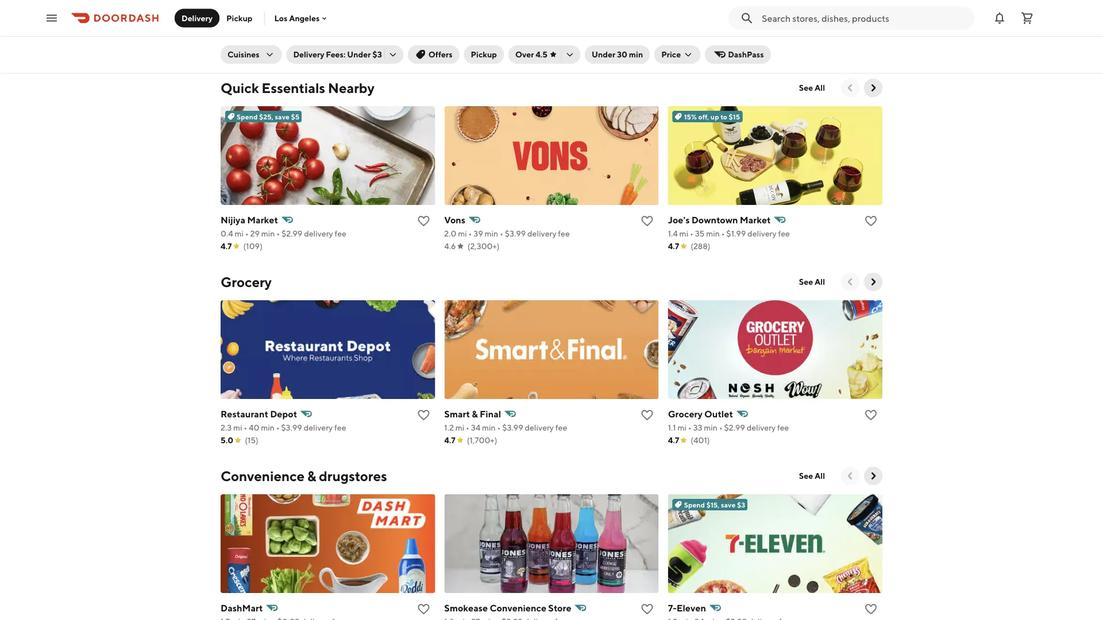 Task type: locate. For each thing, give the bounding box(es) containing it.
pickup button left over
[[464, 45, 504, 64]]

click to add this store to your saved list image
[[417, 214, 431, 228], [864, 214, 878, 228], [641, 409, 654, 422], [641, 603, 654, 617], [864, 603, 878, 617]]

joe's
[[668, 215, 690, 226]]

see all link for drugstores
[[792, 467, 832, 486]]

save
[[275, 113, 290, 121], [721, 501, 736, 509]]

mi for vons
[[458, 229, 467, 239]]

35
[[695, 229, 705, 239]]

1 horizontal spatial $2.99
[[724, 423, 745, 433]]

previous button of carousel image
[[845, 82, 856, 94], [845, 471, 856, 482]]

2 vertical spatial see
[[799, 472, 813, 481]]

1 vertical spatial spend
[[684, 501, 705, 509]]

1 vertical spatial see all link
[[792, 273, 832, 291]]

order now link
[[556, 0, 883, 65]]

0 vertical spatial see all link
[[792, 79, 832, 97]]

1 horizontal spatial pickup button
[[464, 45, 504, 64]]

3 all from the top
[[815, 472, 825, 481]]

• left "29"
[[245, 229, 249, 239]]

market up "29"
[[247, 215, 278, 226]]

0 horizontal spatial &
[[307, 468, 316, 484]]

2 under from the left
[[592, 50, 616, 59]]

34
[[471, 423, 481, 433]]

save for 7-eleven
[[721, 501, 736, 509]]

click to add this store to your saved list image
[[641, 214, 654, 228], [417, 409, 431, 422], [864, 409, 878, 422], [417, 603, 431, 617]]

next button of carousel image
[[868, 82, 879, 94], [868, 471, 879, 482]]

1 vertical spatial grocery
[[668, 409, 703, 420]]

0 horizontal spatial grocery
[[221, 274, 272, 290]]

1 vertical spatial save
[[721, 501, 736, 509]]

3 see all link from the top
[[792, 467, 832, 486]]

0 vertical spatial grocery
[[221, 274, 272, 290]]

see all
[[799, 83, 825, 93], [799, 277, 825, 287], [799, 472, 825, 481]]

spend left "$15,"
[[684, 501, 705, 509]]

2 see all from the top
[[799, 277, 825, 287]]

smart
[[444, 409, 470, 420]]

4.7 down 1.2
[[444, 436, 456, 445]]

see for drugstores
[[799, 472, 813, 481]]

0 horizontal spatial $3
[[373, 50, 382, 59]]

7-eleven link
[[668, 601, 883, 621]]

1 horizontal spatial under
[[592, 50, 616, 59]]

pickup
[[226, 13, 253, 23], [471, 50, 497, 59]]

1 vertical spatial convenience
[[490, 603, 547, 614]]

convenience
[[221, 468, 305, 484], [490, 603, 547, 614]]

try dashpass now button
[[234, 34, 316, 52]]

mi right 2.0
[[458, 229, 467, 239]]

grocery link
[[221, 273, 272, 291]]

0 horizontal spatial under
[[347, 50, 371, 59]]

now
[[292, 38, 309, 48], [601, 38, 619, 48]]

pickup button up try
[[220, 9, 259, 27]]

click to add this store to your saved list image for restaurant depot
[[417, 409, 431, 422]]

click to add this store to your saved list image for dashmart
[[417, 603, 431, 617]]

1.4
[[668, 229, 678, 239]]

mi right 1.4
[[680, 229, 689, 239]]

0 vertical spatial all
[[815, 83, 825, 93]]

fee for joe's downtown market
[[778, 229, 790, 239]]

0.4 mi • 29 min • $2.99 delivery fee
[[221, 229, 347, 239]]

mi for grocery outlet
[[678, 423, 687, 433]]

1 horizontal spatial market
[[740, 215, 771, 226]]

• right '39'
[[500, 229, 503, 239]]

delivery inside delivery button
[[182, 13, 213, 23]]

1 horizontal spatial delivery
[[293, 50, 324, 59]]

next button of carousel image
[[877, 14, 889, 26], [868, 276, 879, 288]]

convenience left store
[[490, 603, 547, 614]]

2 next button of carousel image from the top
[[868, 471, 879, 482]]

min
[[629, 50, 643, 59], [261, 229, 275, 239], [485, 229, 498, 239], [706, 229, 720, 239], [261, 423, 275, 433], [482, 423, 496, 433], [704, 423, 718, 433]]

$3 right "$15,"
[[737, 501, 746, 509]]

under right the fees:
[[347, 50, 371, 59]]

delivery for restaurant depot
[[304, 423, 333, 433]]

delivery left service
[[182, 13, 213, 23]]

$0 delivery fees, reduced service fees with dashpass
[[234, 0, 377, 27]]

1 see all from the top
[[799, 83, 825, 93]]

min right 35
[[706, 229, 720, 239]]

order now button
[[570, 34, 625, 52]]

$3 right the fees:
[[373, 50, 382, 59]]

1 vertical spatial see all
[[799, 277, 825, 287]]

0 vertical spatial see all
[[799, 83, 825, 93]]

1 horizontal spatial $3
[[737, 501, 746, 509]]

dashpass inside '$0 delivery fees, reduced service fees with dashpass'
[[326, 13, 377, 27]]

15%
[[684, 113, 697, 121]]

0 vertical spatial $2.99
[[282, 229, 303, 239]]

$2.99 for outlet
[[724, 423, 745, 433]]

quick
[[221, 80, 259, 96]]

min for nijiya market
[[261, 229, 275, 239]]

0 horizontal spatial save
[[275, 113, 290, 121]]

1 vertical spatial pickup
[[471, 50, 497, 59]]

mi right 2.3
[[233, 423, 242, 433]]

now up under 30 min
[[601, 38, 619, 48]]

$3.99 right 34
[[502, 423, 523, 433]]

1 vertical spatial $2.99
[[724, 423, 745, 433]]

delivery
[[252, 0, 295, 13], [304, 229, 333, 239], [528, 229, 557, 239], [748, 229, 777, 239], [304, 423, 333, 433], [525, 423, 554, 433], [747, 423, 776, 433]]

restaurant depot
[[221, 409, 297, 420]]

spend
[[237, 113, 258, 121], [684, 501, 705, 509]]

over 4.5
[[515, 50, 548, 59]]

market up '$1.99'
[[740, 215, 771, 226]]

Store search: begin typing to search for stores available on DoorDash text field
[[762, 12, 968, 24]]

0 vertical spatial see
[[799, 83, 813, 93]]

min right 40 on the left bottom
[[261, 423, 275, 433]]

delivery button
[[175, 9, 220, 27]]

click to add this store to your saved list image for joe's downtown market
[[864, 214, 878, 228]]

next button of carousel image for quick essentials nearby
[[868, 82, 879, 94]]

0 vertical spatial save
[[275, 113, 290, 121]]

0 vertical spatial dashpass
[[326, 13, 377, 27]]

save left $5
[[275, 113, 290, 121]]

3 see from the top
[[799, 472, 813, 481]]

1 vertical spatial next button of carousel image
[[868, 471, 879, 482]]

order now
[[577, 38, 619, 48]]

• left 40 on the left bottom
[[244, 423, 247, 433]]

cuisines
[[228, 50, 260, 59]]

$2.99 down outlet
[[724, 423, 745, 433]]

restaurant
[[221, 409, 268, 420]]

$15,
[[707, 501, 720, 509]]

fee for smart & final
[[556, 423, 567, 433]]

drugstores
[[319, 468, 387, 484]]

1 horizontal spatial convenience
[[490, 603, 547, 614]]

2 horizontal spatial dashpass
[[728, 50, 764, 59]]

convenience down (15)
[[221, 468, 305, 484]]

2 vertical spatial see all
[[799, 472, 825, 481]]

los angeles button
[[274, 13, 329, 23]]

pickup down $0
[[226, 13, 253, 23]]

40
[[249, 423, 259, 433]]

1 see all link from the top
[[792, 79, 832, 97]]

1 horizontal spatial save
[[721, 501, 736, 509]]

notification bell image
[[993, 11, 1007, 25]]

0 vertical spatial pickup button
[[220, 9, 259, 27]]

dashpass
[[326, 13, 377, 27], [255, 38, 290, 48], [728, 50, 764, 59]]

try dashpass now
[[241, 38, 309, 48]]

2 previous button of carousel image from the top
[[845, 471, 856, 482]]

1 vertical spatial previous button of carousel image
[[845, 471, 856, 482]]

mi right 1.2
[[456, 423, 464, 433]]

2 now from the left
[[601, 38, 619, 48]]

mi right 1.1
[[678, 423, 687, 433]]

click to add this store to your saved list image for vons
[[641, 214, 654, 228]]

los
[[274, 13, 288, 23]]

min right 34
[[482, 423, 496, 433]]

quick essentials nearby
[[221, 80, 375, 96]]

1 horizontal spatial &
[[472, 409, 478, 420]]

4.7 down 0.4 on the top left
[[221, 242, 232, 251]]

click to add this store to your saved list image for grocery outlet
[[864, 409, 878, 422]]

mi for nijiya market
[[235, 229, 244, 239]]

1 vertical spatial all
[[815, 277, 825, 287]]

2 vertical spatial see all link
[[792, 467, 832, 486]]

min right 33
[[704, 423, 718, 433]]

1 previous button of carousel image from the top
[[845, 82, 856, 94]]

0 horizontal spatial spend
[[237, 113, 258, 121]]

min right '39'
[[485, 229, 498, 239]]

0 items, open order cart image
[[1021, 11, 1035, 25]]

$2.99 right "29"
[[282, 229, 303, 239]]

$1.99
[[727, 229, 746, 239]]

2 vertical spatial dashpass
[[728, 50, 764, 59]]

(15)
[[245, 436, 259, 445]]

0 horizontal spatial now
[[292, 38, 309, 48]]

smart & final
[[444, 409, 501, 420]]

$25,
[[259, 113, 274, 121]]

0 vertical spatial spend
[[237, 113, 258, 121]]

3 see all from the top
[[799, 472, 825, 481]]

& for smart
[[472, 409, 478, 420]]

• left 35
[[690, 229, 694, 239]]

(401)
[[691, 436, 710, 445]]

$5
[[291, 113, 300, 121]]

order
[[577, 38, 599, 48]]

0 vertical spatial next button of carousel image
[[868, 82, 879, 94]]

under 30 min
[[592, 50, 643, 59]]

fee
[[335, 229, 347, 239], [558, 229, 570, 239], [778, 229, 790, 239], [335, 423, 346, 433], [556, 423, 567, 433], [778, 423, 789, 433]]

0 vertical spatial delivery
[[182, 13, 213, 23]]

see all for drugstores
[[799, 472, 825, 481]]

$2.99 for market
[[282, 229, 303, 239]]

(2,300+)
[[468, 242, 500, 251]]

delivery
[[182, 13, 213, 23], [293, 50, 324, 59]]

1 vertical spatial dashpass
[[255, 38, 290, 48]]

fee for restaurant depot
[[335, 423, 346, 433]]

1 horizontal spatial pickup
[[471, 50, 497, 59]]

delivery fees: under $3
[[293, 50, 382, 59]]

1 vertical spatial &
[[307, 468, 316, 484]]

& left drugstores on the bottom left
[[307, 468, 316, 484]]

1 horizontal spatial grocery
[[668, 409, 703, 420]]

1 vertical spatial next button of carousel image
[[868, 276, 879, 288]]

fee for grocery outlet
[[778, 423, 789, 433]]

spend left $25,
[[237, 113, 258, 121]]

1 see from the top
[[799, 83, 813, 93]]

dashpass button
[[705, 45, 771, 64]]

$3
[[373, 50, 382, 59], [737, 501, 746, 509]]

15% off, up to $15
[[684, 113, 740, 121]]

click to add this store to your saved list image for 7-eleven
[[864, 603, 878, 617]]

4.7 down 1.4
[[668, 242, 679, 251]]

1 vertical spatial pickup button
[[464, 45, 504, 64]]

1 all from the top
[[815, 83, 825, 93]]

save right "$15,"
[[721, 501, 736, 509]]

0 vertical spatial previous button of carousel image
[[845, 82, 856, 94]]

1 horizontal spatial dashpass
[[326, 13, 377, 27]]

33
[[693, 423, 703, 433]]

$3.99 right '39'
[[505, 229, 526, 239]]

up
[[711, 113, 719, 121]]

0 horizontal spatial $2.99
[[282, 229, 303, 239]]

fees
[[275, 13, 297, 27]]

under down order now
[[592, 50, 616, 59]]

next button of carousel image for convenience & drugstores
[[868, 471, 879, 482]]

0 vertical spatial pickup
[[226, 13, 253, 23]]

spend for eleven
[[684, 501, 705, 509]]

2 vertical spatial all
[[815, 472, 825, 481]]

angeles
[[289, 13, 320, 23]]

mi for joe's downtown market
[[680, 229, 689, 239]]

1 next button of carousel image from the top
[[868, 82, 879, 94]]

1 vertical spatial $3
[[737, 501, 746, 509]]

min right 30
[[629, 50, 643, 59]]

0 vertical spatial &
[[472, 409, 478, 420]]

1 horizontal spatial spend
[[684, 501, 705, 509]]

delivery for vons
[[528, 229, 557, 239]]

0 horizontal spatial convenience
[[221, 468, 305, 484]]

1 vertical spatial delivery
[[293, 50, 324, 59]]

under 30 min button
[[585, 45, 650, 64]]

4.7 down 1.1
[[668, 436, 679, 445]]

nijiya market
[[221, 215, 278, 226]]

0 horizontal spatial dashpass
[[255, 38, 290, 48]]

grocery down the (109)
[[221, 274, 272, 290]]

delivery for grocery outlet
[[747, 423, 776, 433]]

delivery for smart & final
[[525, 423, 554, 433]]

all for drugstores
[[815, 472, 825, 481]]

reduced
[[325, 0, 369, 13]]

see
[[799, 83, 813, 93], [799, 277, 813, 287], [799, 472, 813, 481]]

min right "29"
[[261, 229, 275, 239]]

(1,700+)
[[467, 436, 497, 445]]

pickup left over
[[471, 50, 497, 59]]

1 vertical spatial see
[[799, 277, 813, 287]]

grocery for grocery outlet
[[668, 409, 703, 420]]

0 vertical spatial $3
[[373, 50, 382, 59]]

fees,
[[297, 0, 323, 13]]

now down los angeles popup button
[[292, 38, 309, 48]]

0 horizontal spatial delivery
[[182, 13, 213, 23]]

1 horizontal spatial now
[[601, 38, 619, 48]]

0 horizontal spatial market
[[247, 215, 278, 226]]

• right "29"
[[277, 229, 280, 239]]

spend $15, save $3
[[684, 501, 746, 509]]

7-eleven
[[668, 603, 706, 614]]

mi right 0.4 on the top left
[[235, 229, 244, 239]]

4.7
[[221, 242, 232, 251], [668, 242, 679, 251], [444, 436, 456, 445], [668, 436, 679, 445]]

$3 for delivery fees: under $3
[[373, 50, 382, 59]]

grocery up 33
[[668, 409, 703, 420]]

delivery left the fees:
[[293, 50, 324, 59]]

min for smart & final
[[482, 423, 496, 433]]

0 horizontal spatial pickup
[[226, 13, 253, 23]]

under
[[347, 50, 371, 59], [592, 50, 616, 59]]

0 vertical spatial convenience
[[221, 468, 305, 484]]

& up 34
[[472, 409, 478, 420]]



Task type: describe. For each thing, give the bounding box(es) containing it.
outlet
[[705, 409, 733, 420]]

grocery for grocery
[[221, 274, 272, 290]]

min inside under 30 min button
[[629, 50, 643, 59]]

smokease convenience store
[[444, 603, 572, 614]]

5.0
[[221, 436, 233, 445]]

29
[[250, 229, 260, 239]]

$3.99 for grocery
[[502, 423, 523, 433]]

mi for restaurant depot
[[233, 423, 242, 433]]

to
[[721, 113, 728, 121]]

1 now from the left
[[292, 38, 309, 48]]

save for nijiya market
[[275, 113, 290, 121]]

quick essentials nearby link
[[221, 79, 375, 97]]

delivery for delivery
[[182, 13, 213, 23]]

try
[[241, 38, 253, 48]]

1.1
[[668, 423, 676, 433]]

offers
[[429, 50, 453, 59]]

convenience & drugstores
[[221, 468, 387, 484]]

click to add this store to your saved list image for smart & final
[[641, 409, 654, 422]]

2 market from the left
[[740, 215, 771, 226]]

spend $25, save $5
[[237, 113, 300, 121]]

see for nearby
[[799, 83, 813, 93]]

see all for nearby
[[799, 83, 825, 93]]

4.7 for smart & final
[[444, 436, 456, 445]]

4.5
[[536, 50, 548, 59]]

off,
[[699, 113, 709, 121]]

• down depot
[[276, 423, 280, 433]]

2.3
[[221, 423, 232, 433]]

• left '39'
[[469, 229, 472, 239]]

0.4
[[221, 229, 233, 239]]

min for vons
[[485, 229, 498, 239]]

2 all from the top
[[815, 277, 825, 287]]

1 under from the left
[[347, 50, 371, 59]]

fees:
[[326, 50, 346, 59]]

store
[[548, 603, 572, 614]]

spend for market
[[237, 113, 258, 121]]

smokease
[[444, 603, 488, 614]]

los angeles
[[274, 13, 320, 23]]

click to add this store to your saved list image for nijiya market
[[417, 214, 431, 228]]

2 see all link from the top
[[792, 273, 832, 291]]

convenience & drugstores link
[[221, 467, 387, 486]]

4.6
[[444, 242, 456, 251]]

now inside 'link'
[[601, 38, 619, 48]]

delivery for delivery fees: under $3
[[293, 50, 324, 59]]

• left 34
[[466, 423, 469, 433]]

• down final
[[497, 423, 501, 433]]

min for grocery outlet
[[704, 423, 718, 433]]

price
[[662, 50, 681, 59]]

final
[[480, 409, 501, 420]]

cuisines button
[[221, 45, 282, 64]]

downtown
[[692, 215, 738, 226]]

4.7 for nijiya market
[[221, 242, 232, 251]]

joe's downtown market
[[668, 215, 771, 226]]

(288)
[[691, 242, 711, 251]]

eleven
[[677, 603, 706, 614]]

0 horizontal spatial pickup button
[[220, 9, 259, 27]]

nijiya
[[221, 215, 245, 226]]

previous button of carousel image
[[845, 276, 856, 288]]

7-
[[668, 603, 677, 614]]

$3.99 for quick essentials nearby
[[505, 229, 526, 239]]

over 4.5 button
[[509, 45, 580, 64]]

4.7 for joe's downtown market
[[668, 242, 679, 251]]

depot
[[270, 409, 297, 420]]

mi for smart & final
[[456, 423, 464, 433]]

30
[[617, 50, 628, 59]]

2.3 mi • 40 min • $3.99 delivery fee
[[221, 423, 346, 433]]

$0
[[234, 0, 250, 13]]

delivery for joe's downtown market
[[748, 229, 777, 239]]

(109)
[[243, 242, 263, 251]]

dashmart link
[[221, 601, 435, 621]]

nearby
[[328, 80, 375, 96]]

39
[[474, 229, 483, 239]]

over
[[515, 50, 534, 59]]

1 market from the left
[[247, 215, 278, 226]]

& for convenience
[[307, 468, 316, 484]]

open menu image
[[45, 11, 59, 25]]

delivery for nijiya market
[[304, 229, 333, 239]]

smokease convenience store link
[[444, 601, 659, 621]]

previous button of carousel image for drugstores
[[845, 471, 856, 482]]

1.2 mi • 34 min • $3.99 delivery fee
[[444, 423, 567, 433]]

vons
[[444, 215, 466, 226]]

2.0
[[444, 229, 457, 239]]

0 vertical spatial next button of carousel image
[[877, 14, 889, 26]]

• left '$1.99'
[[722, 229, 725, 239]]

2 see from the top
[[799, 277, 813, 287]]

essentials
[[262, 80, 325, 96]]

price button
[[655, 45, 701, 64]]

• down outlet
[[719, 423, 723, 433]]

• left 33
[[688, 423, 692, 433]]

$3 for spend $15, save $3
[[737, 501, 746, 509]]

click to add this store to your saved list image for smokease convenience store
[[641, 603, 654, 617]]

min for joe's downtown market
[[706, 229, 720, 239]]

service
[[234, 13, 273, 27]]

delivery inside '$0 delivery fees, reduced service fees with dashpass'
[[252, 0, 295, 13]]

fee for vons
[[558, 229, 570, 239]]

fee for nijiya market
[[335, 229, 347, 239]]

1.4 mi • 35 min • $1.99 delivery fee
[[668, 229, 790, 239]]

under inside button
[[592, 50, 616, 59]]

previous button of carousel image for nearby
[[845, 82, 856, 94]]

1.1 mi • 33 min • $2.99 delivery fee
[[668, 423, 789, 433]]

see all link for nearby
[[792, 79, 832, 97]]

1.2
[[444, 423, 454, 433]]

all for nearby
[[815, 83, 825, 93]]

grocery outlet
[[668, 409, 733, 420]]

$15
[[729, 113, 740, 121]]

with
[[300, 13, 323, 27]]

dashmart
[[221, 603, 263, 614]]

$3.99 down depot
[[281, 423, 302, 433]]

min for restaurant depot
[[261, 423, 275, 433]]

4.7 for grocery outlet
[[668, 436, 679, 445]]

2.0 mi • 39 min • $3.99 delivery fee
[[444, 229, 570, 239]]



Task type: vqa. For each thing, say whether or not it's contained in the screenshot.
the bottommost -
no



